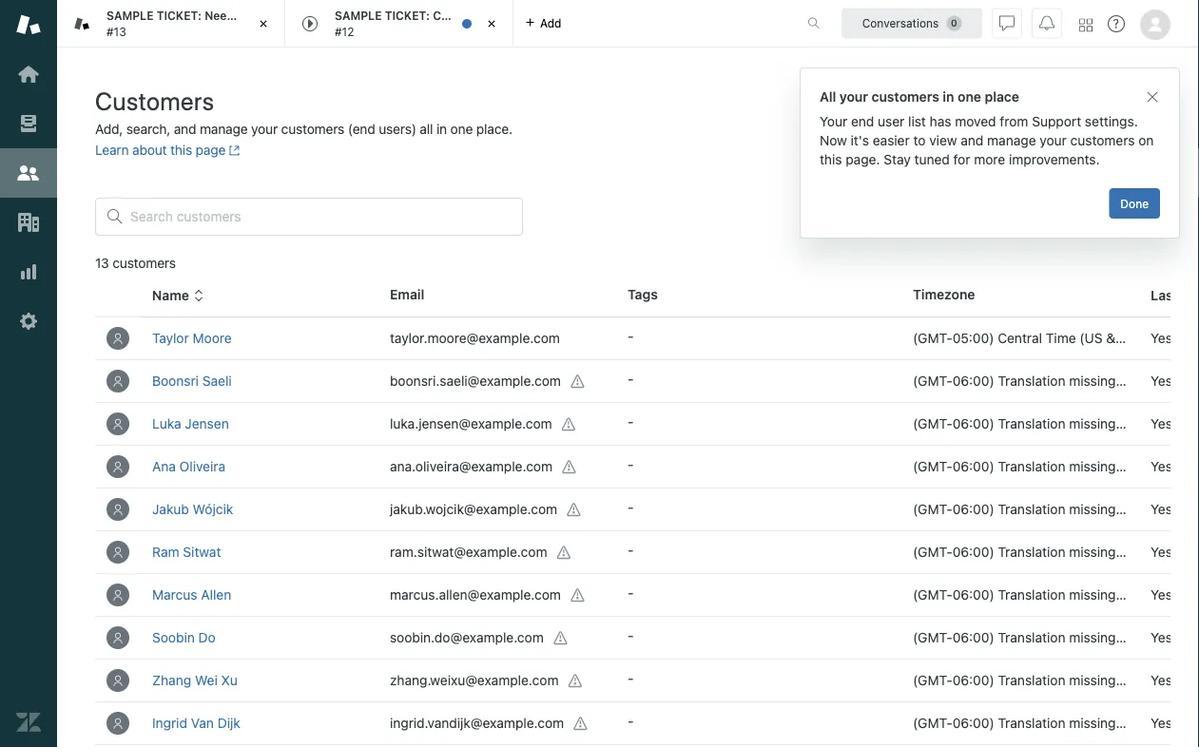 Task type: vqa. For each thing, say whether or not it's contained in the screenshot.
Email
no



Task type: describe. For each thing, give the bounding box(es) containing it.
1.tx for ana.oliveira@example.com
[[1182, 459, 1200, 475]]

tab containing sample ticket: cancel order
[[285, 0, 514, 48]]

(gmt- for ram.sitwat@example.com
[[913, 545, 953, 560]]

boonsri saeli
[[152, 373, 232, 389]]

it's
[[851, 133, 870, 148]]

missing: for marcus.allen@example.com
[[1070, 587, 1120, 603]]

upd
[[1182, 288, 1200, 304]]

x- for jakub.wojcik@example.com
[[1169, 502, 1182, 518]]

add customer
[[1070, 100, 1156, 116]]

last upd button
[[1151, 287, 1200, 305]]

1 - from the top
[[628, 329, 634, 344]]

name
[[152, 288, 189, 304]]

(gmt-06:00) translation missing: en-us-x-1.tx for zhang.weixu@example.com
[[913, 673, 1200, 689]]

sitwat
[[183, 545, 221, 560]]

luka
[[152, 416, 181, 432]]

ram
[[152, 545, 179, 560]]

your
[[820, 114, 848, 129]]

ticket: for need
[[157, 9, 202, 22]]

sample for #12
[[335, 9, 382, 22]]

soobin do link
[[152, 630, 216, 646]]

(gmt-06:00) translation missing: en-us-x-1.tx for jakub.wojcik@example.com
[[913, 502, 1200, 518]]

jakub wójcik link
[[152, 502, 233, 518]]

missing: for luka.jensen@example.com
[[1070, 416, 1120, 432]]

0 horizontal spatial this
[[170, 142, 192, 158]]

place.
[[476, 121, 513, 137]]

order
[[474, 9, 505, 22]]

(gmt- for boonsri.saeli@example.com
[[913, 373, 953, 389]]

jakub.wojcik@example.com
[[390, 501, 558, 517]]

us- for soobin.do@example.com
[[1145, 630, 1169, 646]]

saeli
[[202, 373, 232, 389]]

en- for ana.oliveira@example.com
[[1124, 459, 1145, 475]]

done
[[1121, 197, 1149, 210]]

reporting image
[[16, 260, 41, 284]]

yesterda for ingrid.vandijk@example.com
[[1151, 716, 1200, 732]]

(gmt-06:00) translation missing: en-us-x-1.tx for ana.oliveira@example.com
[[913, 459, 1200, 475]]

1.tx for ingrid.vandijk@example.com
[[1182, 716, 1200, 732]]

(gmt- for ingrid.vandijk@example.com
[[913, 716, 953, 732]]

- for marcus.allen@example.com
[[628, 586, 634, 601]]

moore
[[193, 331, 232, 346]]

sample for #13
[[107, 9, 154, 22]]

central
[[998, 331, 1043, 346]]

06:00) for jakub.wojcik@example.com
[[953, 502, 995, 518]]

learn
[[95, 142, 129, 158]]

us- for ana.oliveira@example.com
[[1145, 459, 1169, 475]]

place
[[985, 89, 1020, 105]]

get started image
[[16, 62, 41, 87]]

x- for ram.sitwat@example.com
[[1169, 545, 1182, 560]]

van
[[191, 716, 214, 732]]

&
[[1107, 331, 1116, 346]]

name button
[[152, 287, 205, 305]]

06:00) for boonsri.saeli@example.com
[[953, 373, 995, 389]]

(gmt-06:00) translation missing: en-us-x-1.tx for ram.sitwat@example.com
[[913, 545, 1200, 560]]

sample ticket: cancel order #12
[[335, 9, 505, 38]]

(gmt-06:00) translation missing: en-us-x-1.tx for ingrid.vandijk@example.com
[[913, 716, 1200, 732]]

customers add, search, and manage your customers (end users) all in one place.
[[95, 86, 513, 137]]

wei
[[195, 673, 218, 689]]

than
[[297, 9, 322, 22]]

main element
[[0, 0, 57, 748]]

13
[[95, 255, 109, 271]]

1.tx for jakub.wojcik@example.com
[[1182, 502, 1200, 518]]

luka.jensen@example.com
[[390, 416, 552, 431]]

us- for jakub.wojcik@example.com
[[1145, 502, 1169, 518]]

stay
[[884, 152, 911, 167]]

tuned
[[915, 152, 950, 167]]

missing: for jakub.wojcik@example.com
[[1070, 502, 1120, 518]]

conversations button
[[842, 8, 983, 39]]

customers inside customers add, search, and manage your customers (end users) all in one place.
[[281, 121, 345, 137]]

canada)
[[1120, 331, 1171, 346]]

yesterda for soobin.do@example.com
[[1151, 630, 1200, 646]]

06:00) for zhang.weixu@example.com
[[953, 673, 995, 689]]

taylor moore link
[[152, 331, 232, 346]]

ram sitwat link
[[152, 545, 221, 560]]

x- for soobin.do@example.com
[[1169, 630, 1182, 646]]

list
[[909, 114, 926, 129]]

1 horizontal spatial close image
[[482, 14, 501, 33]]

improvements.
[[1009, 152, 1100, 167]]

view
[[930, 133, 958, 148]]

1.tx for zhang.weixu@example.com
[[1182, 673, 1200, 689]]

in inside all your customers in one place your end user list has moved from support settings. now it's easier to view and manage your customers on this page. stay tuned for more improvements.
[[943, 89, 955, 105]]

05:00)
[[953, 331, 995, 346]]

missing: for ana.oliveira@example.com
[[1070, 459, 1120, 475]]

- for luka.jensen@example.com
[[628, 414, 634, 430]]

us- for ingrid.vandijk@example.com
[[1145, 716, 1169, 732]]

(gmt- for jakub.wojcik@example.com
[[913, 502, 953, 518]]

ana oliveira
[[152, 459, 226, 475]]

translation for ana.oliveira@example.com
[[998, 459, 1066, 475]]

1.tx for ram.sitwat@example.com
[[1182, 545, 1200, 560]]

yesterda for marcus.allen@example.com
[[1151, 587, 1200, 603]]

translation for soobin.do@example.com
[[998, 630, 1066, 646]]

soobin.do@example.com
[[390, 630, 544, 645]]

zendesk image
[[16, 711, 41, 735]]

1 horizontal spatial your
[[840, 89, 869, 105]]

need
[[205, 9, 234, 22]]

06:00) for ingrid.vandijk@example.com
[[953, 716, 995, 732]]

wójcik
[[193, 502, 233, 518]]

(gmt-06:00) translation missing: en-us-x-1.tx for soobin.do@example.com
[[913, 630, 1200, 646]]

users)
[[379, 121, 417, 137]]

all
[[820, 89, 837, 105]]

to
[[914, 133, 926, 148]]

all
[[420, 121, 433, 137]]

1.tx for marcus.allen@example.com
[[1182, 587, 1200, 603]]

luka jensen
[[152, 416, 229, 432]]

1.tx for luka.jensen@example.com
[[1182, 416, 1200, 432]]

yesterda for boonsri.saeli@example.com
[[1151, 373, 1200, 389]]

x- for zhang.weixu@example.com
[[1169, 673, 1182, 689]]

boonsri.saeli@example.com
[[390, 373, 561, 388]]

items
[[263, 9, 294, 22]]

end
[[851, 114, 875, 129]]

- for jakub.wojcik@example.com
[[628, 500, 634, 516]]

zhang.weixu@example.com
[[390, 672, 559, 688]]

cancel
[[433, 9, 471, 22]]

do
[[198, 630, 216, 646]]

customers up list
[[872, 89, 940, 105]]

en- for boonsri.saeli@example.com
[[1124, 373, 1145, 389]]

06:00) for ana.oliveira@example.com
[[953, 459, 995, 475]]

manage inside customers add, search, and manage your customers (end users) all in one place.
[[200, 121, 248, 137]]

unverified email image for zhang.weixu@example.com
[[568, 674, 584, 689]]

(gmt-05:00) central time (us & canada)
[[913, 331, 1171, 346]]

13 customers
[[95, 255, 176, 271]]

zhang wei xu link
[[152, 673, 238, 689]]

zendesk products image
[[1080, 19, 1093, 32]]

now
[[820, 133, 847, 148]]

ram.sitwat@example.com
[[390, 544, 548, 560]]

unverified email image for ingrid.vandijk@example.com
[[574, 717, 589, 732]]

unverified email image for soobin.do@example.com
[[553, 631, 569, 647]]

all your customers in one place your end user list has moved from support settings. now it's easier to view and manage your customers on this page. stay tuned for more improvements.
[[820, 89, 1154, 167]]

missing: for ingrid.vandijk@example.com
[[1070, 716, 1120, 732]]

time
[[1046, 331, 1077, 346]]

learn about this page
[[95, 142, 226, 158]]

1 yesterda from the top
[[1151, 331, 1200, 346]]

ana
[[152, 459, 176, 475]]

soobin
[[152, 630, 195, 646]]

views image
[[16, 111, 41, 136]]

us- for luka.jensen@example.com
[[1145, 416, 1169, 432]]

yesterda for ana.oliveira@example.com
[[1151, 459, 1200, 475]]

unverified email image for boonsri.saeli@example.com
[[571, 374, 586, 390]]

us- for ram.sitwat@example.com
[[1145, 545, 1169, 560]]



Task type: locate. For each thing, give the bounding box(es) containing it.
- for ana.oliveira@example.com
[[628, 457, 634, 473]]

6 x- from the top
[[1169, 587, 1182, 603]]

translation
[[998, 373, 1066, 389], [998, 416, 1066, 432], [998, 459, 1066, 475], [998, 502, 1066, 518], [998, 545, 1066, 560], [998, 587, 1066, 603], [998, 630, 1066, 646], [998, 673, 1066, 689], [998, 716, 1066, 732]]

5 x- from the top
[[1169, 545, 1182, 560]]

tabs tab list
[[57, 0, 788, 48]]

06:00) for marcus.allen@example.com
[[953, 587, 995, 603]]

about
[[132, 142, 167, 158]]

4 us- from the top
[[1145, 502, 1169, 518]]

(gmt- for marcus.allen@example.com
[[913, 587, 953, 603]]

#12
[[335, 25, 354, 38]]

9 06:00) from the top
[[953, 716, 995, 732]]

allen
[[201, 587, 231, 603]]

taylor moore
[[152, 331, 232, 346]]

6 - from the top
[[628, 543, 634, 558]]

6 yesterda from the top
[[1151, 545, 1200, 560]]

1 horizontal spatial one
[[958, 89, 982, 105]]

10 yesterda from the top
[[1151, 716, 1200, 732]]

2 06:00) from the top
[[953, 416, 995, 432]]

add
[[1070, 100, 1094, 116]]

5 en- from the top
[[1124, 545, 1145, 560]]

and inside all your customers in one place your end user list has moved from support settings. now it's easier to view and manage your customers on this page. stay tuned for more improvements.
[[961, 133, 984, 148]]

0 horizontal spatial one
[[451, 121, 473, 137]]

1 horizontal spatial this
[[820, 152, 842, 167]]

5 missing: from the top
[[1070, 545, 1120, 560]]

zhang
[[152, 673, 191, 689]]

en- for ram.sitwat@example.com
[[1124, 545, 1145, 560]]

2 ticket: from the left
[[385, 9, 430, 22]]

taylor
[[152, 331, 189, 346]]

customers up name
[[113, 255, 176, 271]]

marcus
[[152, 587, 197, 603]]

8 translation from the top
[[998, 673, 1066, 689]]

missing: for ram.sitwat@example.com
[[1070, 545, 1120, 560]]

2 (gmt- from the top
[[913, 373, 953, 389]]

missing: for boonsri.saeli@example.com
[[1070, 373, 1120, 389]]

6 1.tx from the top
[[1182, 587, 1200, 603]]

boonsri
[[152, 373, 199, 389]]

unverified email image
[[571, 374, 586, 390], [557, 546, 572, 561], [571, 589, 586, 604], [553, 631, 569, 647], [568, 674, 584, 689]]

4 (gmt- from the top
[[913, 459, 953, 475]]

unverified email image for jakub.wojcik@example.com
[[567, 503, 582, 518]]

ticket: inside sample ticket: cancel order #12
[[385, 9, 430, 22]]

(gmt- for luka.jensen@example.com
[[913, 416, 953, 432]]

translation for jakub.wojcik@example.com
[[998, 502, 1066, 518]]

(gmt-06:00) translation missing: en-us-x-1.tx for luka.jensen@example.com
[[913, 416, 1200, 432]]

jakub wójcik
[[152, 502, 233, 518]]

9 - from the top
[[628, 671, 634, 687]]

x- for ingrid.vandijk@example.com
[[1169, 716, 1182, 732]]

en- for jakub.wojcik@example.com
[[1124, 502, 1145, 518]]

8 1.tx from the top
[[1182, 673, 1200, 689]]

5 us- from the top
[[1145, 545, 1169, 560]]

#13
[[107, 25, 126, 38]]

admin image
[[16, 309, 41, 334]]

ordered
[[325, 9, 369, 22]]

search,
[[126, 121, 170, 137]]

yesterda for zhang.weixu@example.com
[[1151, 673, 1200, 689]]

1 ticket: from the left
[[157, 9, 202, 22]]

8 x- from the top
[[1169, 673, 1182, 689]]

(opens in a new tab) image
[[226, 145, 240, 156]]

(gmt-06:00) translation missing: en-us-x-1.tx for marcus.allen@example.com
[[913, 587, 1200, 603]]

1 us- from the top
[[1145, 373, 1169, 389]]

support
[[1032, 114, 1082, 129]]

1 horizontal spatial manage
[[988, 133, 1037, 148]]

translation for boonsri.saeli@example.com
[[998, 373, 1066, 389]]

easier
[[873, 133, 910, 148]]

9 x- from the top
[[1169, 716, 1182, 732]]

1 horizontal spatial and
[[961, 133, 984, 148]]

soobin do
[[152, 630, 216, 646]]

ana.oliveira@example.com
[[390, 458, 553, 474]]

done button
[[1110, 188, 1161, 219]]

1 (gmt- from the top
[[913, 331, 953, 346]]

marcus allen
[[152, 587, 231, 603]]

1 vertical spatial one
[[451, 121, 473, 137]]

and up learn about this page link
[[174, 121, 196, 137]]

translation for zhang.weixu@example.com
[[998, 673, 1066, 689]]

close image inside all your customers in one place dialog
[[1145, 89, 1161, 105]]

0 horizontal spatial close image
[[254, 14, 273, 33]]

3 (gmt- from the top
[[913, 416, 953, 432]]

marcus allen link
[[152, 587, 231, 603]]

9 1.tx from the top
[[1182, 716, 1200, 732]]

7 1.tx from the top
[[1182, 630, 1200, 646]]

manage
[[200, 121, 248, 137], [988, 133, 1037, 148]]

unverified email image for luka.jensen@example.com
[[562, 417, 577, 433]]

Search customers field
[[130, 208, 511, 225]]

2 yesterda from the top
[[1151, 373, 1200, 389]]

8 (gmt-06:00) translation missing: en-us-x-1.tx from the top
[[913, 673, 1200, 689]]

last
[[1151, 288, 1179, 304]]

your
[[840, 89, 869, 105], [251, 121, 278, 137], [1040, 133, 1067, 148]]

0 horizontal spatial and
[[174, 121, 196, 137]]

1 horizontal spatial ticket:
[[385, 9, 430, 22]]

2 - from the top
[[628, 371, 634, 387]]

6 (gmt- from the top
[[913, 545, 953, 560]]

2 missing: from the top
[[1070, 416, 1120, 432]]

marcus.allen@example.com
[[390, 587, 561, 603]]

from
[[1000, 114, 1029, 129]]

yesterda for luka.jensen@example.com
[[1151, 416, 1200, 432]]

add,
[[95, 121, 123, 137]]

en- for soobin.do@example.com
[[1124, 630, 1145, 646]]

manage inside all your customers in one place your end user list has moved from support settings. now it's easier to view and manage your customers on this page. stay tuned for more improvements.
[[988, 133, 1037, 148]]

6 us- from the top
[[1145, 587, 1169, 603]]

missing:
[[1070, 373, 1120, 389], [1070, 416, 1120, 432], [1070, 459, 1120, 475], [1070, 502, 1120, 518], [1070, 545, 1120, 560], [1070, 587, 1120, 603], [1070, 630, 1120, 646], [1070, 673, 1120, 689], [1070, 716, 1120, 732]]

4 yesterda from the top
[[1151, 459, 1200, 475]]

on
[[1139, 133, 1154, 148]]

en- for ingrid.vandijk@example.com
[[1124, 716, 1145, 732]]

06:00) for luka.jensen@example.com
[[953, 416, 995, 432]]

manage down from
[[988, 133, 1037, 148]]

1 missing: from the top
[[1070, 373, 1120, 389]]

add customer button
[[1055, 89, 1171, 127]]

1.tx for soobin.do@example.com
[[1182, 630, 1200, 646]]

manage up (opens in a new tab) icon
[[200, 121, 248, 137]]

sample ticket: need less items than ordered #13
[[107, 9, 369, 38]]

in inside customers add, search, and manage your customers (end users) all in one place.
[[437, 121, 447, 137]]

2 (gmt-06:00) translation missing: en-us-x-1.tx from the top
[[913, 416, 1200, 432]]

more
[[974, 152, 1006, 167]]

us- for marcus.allen@example.com
[[1145, 587, 1169, 603]]

customers down the settings.
[[1071, 133, 1135, 148]]

2 us- from the top
[[1145, 416, 1169, 432]]

8 (gmt- from the top
[[913, 630, 953, 646]]

unverified email image for marcus.allen@example.com
[[571, 589, 586, 604]]

x- for boonsri.saeli@example.com
[[1169, 373, 1182, 389]]

1 horizontal spatial sample
[[335, 9, 382, 22]]

1 x- from the top
[[1169, 373, 1182, 389]]

4 en- from the top
[[1124, 502, 1145, 518]]

in up has
[[943, 89, 955, 105]]

(gmt-06:00) translation missing: en-us-x-1.tx for boonsri.saeli@example.com
[[913, 373, 1200, 389]]

0 horizontal spatial in
[[437, 121, 447, 137]]

0 horizontal spatial your
[[251, 121, 278, 137]]

1.tx for boonsri.saeli@example.com
[[1182, 373, 1200, 389]]

unverified email image for ana.oliveira@example.com
[[562, 460, 578, 475]]

7 06:00) from the top
[[953, 630, 995, 646]]

customers
[[95, 86, 215, 115]]

and down moved
[[961, 133, 984, 148]]

ingrid
[[152, 716, 187, 732]]

7 en- from the top
[[1124, 630, 1145, 646]]

jakub
[[152, 502, 189, 518]]

3 missing: from the top
[[1070, 459, 1120, 475]]

- for soobin.do@example.com
[[628, 628, 634, 644]]

(end
[[348, 121, 375, 137]]

5 - from the top
[[628, 500, 634, 516]]

5 06:00) from the top
[[953, 545, 995, 560]]

ingrid van dijk link
[[152, 716, 240, 732]]

9 (gmt- from the top
[[913, 673, 953, 689]]

- for boonsri.saeli@example.com
[[628, 371, 634, 387]]

4 1.tx from the top
[[1182, 502, 1200, 518]]

close image up on
[[1145, 89, 1161, 105]]

unverified email image
[[562, 417, 577, 433], [562, 460, 578, 475], [567, 503, 582, 518], [574, 717, 589, 732]]

4 06:00) from the top
[[953, 502, 995, 518]]

2 horizontal spatial your
[[1040, 133, 1067, 148]]

translation for ram.sitwat@example.com
[[998, 545, 1066, 560]]

(gmt- for zhang.weixu@example.com
[[913, 673, 953, 689]]

7 - from the top
[[628, 586, 634, 601]]

1.tx
[[1182, 373, 1200, 389], [1182, 416, 1200, 432], [1182, 459, 1200, 475], [1182, 502, 1200, 518], [1182, 545, 1200, 560], [1182, 587, 1200, 603], [1182, 630, 1200, 646], [1182, 673, 1200, 689], [1182, 716, 1200, 732]]

conversations
[[863, 17, 939, 30]]

one up moved
[[958, 89, 982, 105]]

1 sample from the left
[[107, 9, 154, 22]]

0 horizontal spatial manage
[[200, 121, 248, 137]]

4 missing: from the top
[[1070, 502, 1120, 518]]

one left place. at the left of the page
[[451, 121, 473, 137]]

x- for ana.oliveira@example.com
[[1169, 459, 1182, 475]]

en- for marcus.allen@example.com
[[1124, 587, 1145, 603]]

7 us- from the top
[[1145, 630, 1169, 646]]

sample inside sample ticket: need less items than ordered #13
[[107, 9, 154, 22]]

4 (gmt-06:00) translation missing: en-us-x-1.tx from the top
[[913, 502, 1200, 518]]

8 en- from the top
[[1124, 673, 1145, 689]]

this inside all your customers in one place your end user list has moved from support settings. now it's easier to view and manage your customers on this page. stay tuned for more improvements.
[[820, 152, 842, 167]]

5 (gmt- from the top
[[913, 502, 953, 518]]

7 x- from the top
[[1169, 630, 1182, 646]]

less
[[237, 9, 260, 22]]

(gmt- for soobin.do@example.com
[[913, 630, 953, 646]]

has
[[930, 114, 952, 129]]

5 yesterda from the top
[[1151, 502, 1200, 518]]

sample up #12
[[335, 9, 382, 22]]

us-
[[1145, 373, 1169, 389], [1145, 416, 1169, 432], [1145, 459, 1169, 475], [1145, 502, 1169, 518], [1145, 545, 1169, 560], [1145, 587, 1169, 603], [1145, 630, 1169, 646], [1145, 673, 1169, 689], [1145, 716, 1169, 732]]

1 tab from the left
[[57, 0, 369, 48]]

jensen
[[185, 416, 229, 432]]

8 missing: from the top
[[1070, 673, 1120, 689]]

ana oliveira link
[[152, 459, 226, 475]]

8 - from the top
[[628, 628, 634, 644]]

organizations image
[[16, 210, 41, 235]]

0 vertical spatial one
[[958, 89, 982, 105]]

learn about this page link
[[95, 142, 240, 158]]

en- for luka.jensen@example.com
[[1124, 416, 1145, 432]]

10 - from the top
[[628, 714, 634, 730]]

missing: for zhang.weixu@example.com
[[1070, 673, 1120, 689]]

in right all
[[437, 121, 447, 137]]

3 x- from the top
[[1169, 459, 1182, 475]]

1 (gmt-06:00) translation missing: en-us-x-1.tx from the top
[[913, 373, 1200, 389]]

translation for marcus.allen@example.com
[[998, 587, 1066, 603]]

one inside customers add, search, and manage your customers (end users) all in one place.
[[451, 121, 473, 137]]

3 1.tx from the top
[[1182, 459, 1200, 475]]

1 translation from the top
[[998, 373, 1066, 389]]

dijk
[[218, 716, 240, 732]]

yesterda for ram.sitwat@example.com
[[1151, 545, 1200, 560]]

3 yesterda from the top
[[1151, 416, 1200, 432]]

6 missing: from the top
[[1070, 587, 1120, 603]]

sample up #13
[[107, 9, 154, 22]]

sample inside sample ticket: cancel order #12
[[335, 9, 382, 22]]

8 us- from the top
[[1145, 673, 1169, 689]]

1 en- from the top
[[1124, 373, 1145, 389]]

translation for ingrid.vandijk@example.com
[[998, 716, 1066, 732]]

3 translation from the top
[[998, 459, 1066, 475]]

this down now
[[820, 152, 842, 167]]

0 horizontal spatial sample
[[107, 9, 154, 22]]

1 06:00) from the top
[[953, 373, 995, 389]]

tab
[[57, 0, 369, 48], [285, 0, 514, 48]]

customers left (end
[[281, 121, 345, 137]]

tab containing sample ticket: need less items than ordered
[[57, 0, 369, 48]]

us- for boonsri.saeli@example.com
[[1145, 373, 1169, 389]]

2 sample from the left
[[335, 9, 382, 22]]

missing: for soobin.do@example.com
[[1070, 630, 1120, 646]]

1 horizontal spatial in
[[943, 89, 955, 105]]

ticket: left need
[[157, 9, 202, 22]]

9 yesterda from the top
[[1151, 673, 1200, 689]]

settings.
[[1085, 114, 1139, 129]]

10 (gmt- from the top
[[913, 716, 953, 732]]

2 1.tx from the top
[[1182, 416, 1200, 432]]

6 translation from the top
[[998, 587, 1066, 603]]

this left page in the left of the page
[[170, 142, 192, 158]]

2 x- from the top
[[1169, 416, 1182, 432]]

close image
[[254, 14, 273, 33], [482, 14, 501, 33], [1145, 89, 1161, 105]]

last upd
[[1151, 288, 1200, 304]]

page.
[[846, 152, 880, 167]]

7 translation from the top
[[998, 630, 1066, 646]]

3 us- from the top
[[1145, 459, 1169, 475]]

0 horizontal spatial ticket:
[[157, 9, 202, 22]]

2 horizontal spatial close image
[[1145, 89, 1161, 105]]

ticket: for cancel
[[385, 9, 430, 22]]

2 translation from the top
[[998, 416, 1066, 432]]

8 06:00) from the top
[[953, 673, 995, 689]]

- for ingrid.vandijk@example.com
[[628, 714, 634, 730]]

4 x- from the top
[[1169, 502, 1182, 518]]

06:00) for ram.sitwat@example.com
[[953, 545, 995, 560]]

0 vertical spatial in
[[943, 89, 955, 105]]

unverified email image for ram.sitwat@example.com
[[557, 546, 572, 561]]

7 (gmt-06:00) translation missing: en-us-x-1.tx from the top
[[913, 630, 1200, 646]]

yesterda for jakub.wojcik@example.com
[[1151, 502, 1200, 518]]

6 en- from the top
[[1124, 587, 1145, 603]]

ticket: left cancel
[[385, 9, 430, 22]]

luka jensen link
[[152, 416, 229, 432]]

5 (gmt-06:00) translation missing: en-us-x-1.tx from the top
[[913, 545, 1200, 560]]

your inside customers add, search, and manage your customers (end users) all in one place.
[[251, 121, 278, 137]]

translation for luka.jensen@example.com
[[998, 416, 1066, 432]]

7 yesterda from the top
[[1151, 587, 1200, 603]]

ingrid van dijk
[[152, 716, 240, 732]]

x- for luka.jensen@example.com
[[1169, 416, 1182, 432]]

5 translation from the top
[[998, 545, 1066, 560]]

2 en- from the top
[[1124, 416, 1145, 432]]

customer
[[1098, 100, 1156, 116]]

3 (gmt-06:00) translation missing: en-us-x-1.tx from the top
[[913, 459, 1200, 475]]

en- for zhang.weixu@example.com
[[1124, 673, 1145, 689]]

x-
[[1169, 373, 1182, 389], [1169, 416, 1182, 432], [1169, 459, 1182, 475], [1169, 502, 1182, 518], [1169, 545, 1182, 560], [1169, 587, 1182, 603], [1169, 630, 1182, 646], [1169, 673, 1182, 689], [1169, 716, 1182, 732]]

boonsri saeli link
[[152, 373, 232, 389]]

9 translation from the top
[[998, 716, 1066, 732]]

3 06:00) from the top
[[953, 459, 995, 475]]

zendesk support image
[[16, 12, 41, 37]]

9 en- from the top
[[1124, 716, 1145, 732]]

user
[[878, 114, 905, 129]]

x- for marcus.allen@example.com
[[1169, 587, 1182, 603]]

oliveira
[[179, 459, 226, 475]]

page
[[196, 142, 226, 158]]

ticket: inside sample ticket: need less items than ordered #13
[[157, 9, 202, 22]]

sample
[[107, 9, 154, 22], [335, 9, 382, 22]]

and
[[174, 121, 196, 137], [961, 133, 984, 148]]

3 en- from the top
[[1124, 459, 1145, 475]]

and inside customers add, search, and manage your customers (end users) all in one place.
[[174, 121, 196, 137]]

us- for zhang.weixu@example.com
[[1145, 673, 1169, 689]]

ram sitwat
[[152, 545, 221, 560]]

- for ram.sitwat@example.com
[[628, 543, 634, 558]]

8 yesterda from the top
[[1151, 630, 1200, 646]]

customers image
[[16, 161, 41, 186]]

1 vertical spatial in
[[437, 121, 447, 137]]

close image right cancel
[[482, 14, 501, 33]]

get help image
[[1108, 15, 1125, 32]]

9 (gmt-06:00) translation missing: en-us-x-1.tx from the top
[[913, 716, 1200, 732]]

- for zhang.weixu@example.com
[[628, 671, 634, 687]]

(gmt- for ana.oliveira@example.com
[[913, 459, 953, 475]]

6 06:00) from the top
[[953, 587, 995, 603]]

one inside all your customers in one place your end user list has moved from support settings. now it's easier to view and manage your customers on this page. stay tuned for more improvements.
[[958, 89, 982, 105]]

9 us- from the top
[[1145, 716, 1169, 732]]

zhang wei xu
[[152, 673, 238, 689]]

ingrid.vandijk@example.com
[[390, 715, 564, 731]]

close image for tab containing sample ticket: need less items than ordered
[[254, 14, 273, 33]]

all your customers in one place dialog
[[800, 68, 1181, 239]]

9 missing: from the top
[[1070, 716, 1120, 732]]

close image right need
[[254, 14, 273, 33]]

4 translation from the top
[[998, 502, 1066, 518]]



